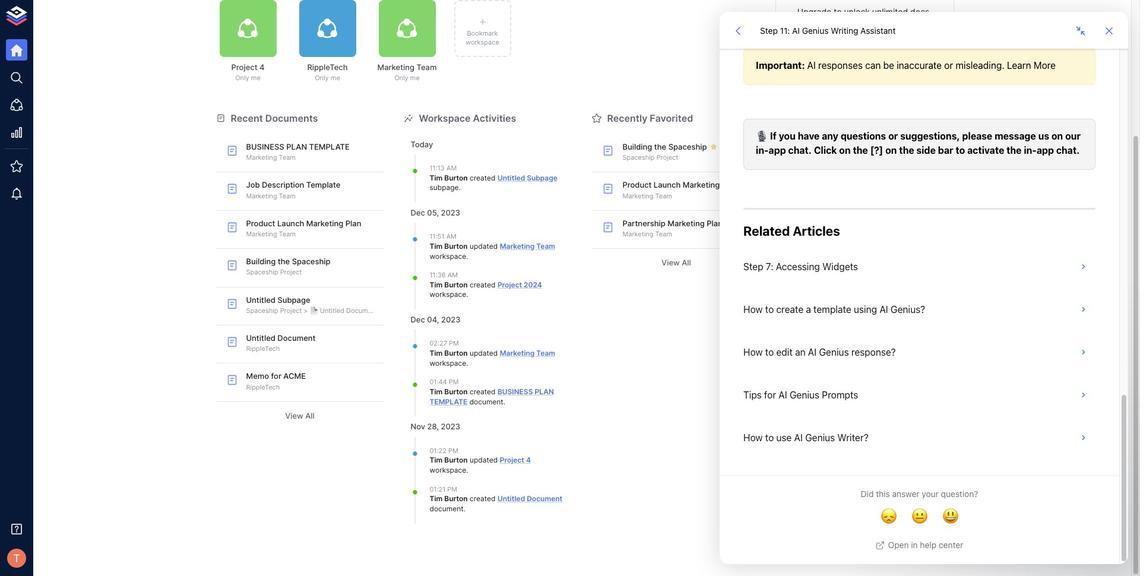 Task type: vqa. For each thing, say whether or not it's contained in the screenshot.


Task type: describe. For each thing, give the bounding box(es) containing it.
11:36 am tim burton created project 2024 workspace .
[[430, 271, 542, 299]]

project inside '01:22 pm tim burton updated project 4 workspace .'
[[500, 456, 525, 465]]

business plan template
[[430, 387, 554, 406]]

activities
[[473, 112, 517, 124]]

more?
[[914, 51, 937, 60]]

11:51 am tim burton updated marketing team workspace .
[[430, 233, 556, 261]]

the for building the spaceship
[[655, 142, 667, 151]]

building for building the spaceship
[[623, 142, 653, 151]]

project down building the spaceship
[[657, 153, 679, 162]]

bookmark
[[467, 29, 498, 37]]

recently
[[608, 112, 648, 124]]

description
[[262, 180, 304, 190]]

pm for marketing
[[449, 340, 459, 348]]

05,
[[427, 208, 439, 218]]

am for marketing
[[447, 233, 457, 241]]

used
[[831, 32, 848, 41]]

template
[[306, 180, 341, 190]]

view for top view all button
[[662, 258, 680, 268]]

created for untitled document
[[470, 494, 496, 503]]

plan for business plan template
[[535, 387, 554, 396]]

untitled inside 11:13 am tim burton created untitled subpage subpage .
[[498, 173, 525, 182]]

workspace activities
[[419, 112, 517, 124]]

. for 01:22 pm tim burton updated project 4 workspace .
[[467, 466, 469, 475]]

3 help image from the top
[[776, 250, 955, 297]]

docs.
[[911, 7, 932, 17]]

documents used
[[791, 32, 848, 41]]

11:13 am tim burton created untitled subpage subpage .
[[430, 164, 558, 192]]

11:36
[[430, 271, 446, 279]]

11:51
[[430, 233, 445, 241]]

updated for project 2024
[[470, 242, 498, 251]]

01:21
[[430, 485, 446, 494]]

unlock
[[845, 7, 870, 17]]

recent documents
[[231, 112, 318, 124]]

team inside job description template marketing team
[[279, 192, 296, 200]]

dec for dec 04, 2023
[[411, 315, 425, 325]]

created for untitled subpage
[[470, 173, 496, 182]]

. for 02:27 pm tim burton updated marketing team workspace .
[[467, 359, 469, 368]]

subpage inside 11:13 am tim burton created untitled subpage subpage .
[[527, 173, 558, 182]]

me for marketing
[[410, 74, 420, 82]]

project inside project 4 only me
[[231, 62, 258, 72]]

0 horizontal spatial all
[[306, 411, 315, 421]]

team inside 11:51 am tim burton updated marketing team workspace .
[[537, 242, 556, 251]]

spaceship for building the spaceship spaceship project
[[292, 257, 331, 266]]

1 vertical spatial documents
[[265, 112, 318, 124]]

1 vertical spatial view all button
[[215, 407, 385, 425]]

document inside 01:21 pm tim burton created untitled document document .
[[430, 504, 464, 513]]

business for business plan template
[[498, 387, 533, 396]]

0 horizontal spatial launch
[[277, 219, 304, 228]]

burton for 11:13 am tim burton created untitled subpage subpage .
[[445, 173, 468, 182]]

partnership marketing plan marketing team
[[623, 219, 723, 238]]

acme
[[284, 372, 306, 381]]

spaceship for building the spaceship
[[669, 142, 707, 151]]

view for the bottom view all button
[[285, 411, 304, 421]]

to
[[834, 7, 842, 17]]

>
[[304, 307, 308, 315]]

3 created from the top
[[470, 387, 496, 396]]

document inside untitled subpage spaceship project > 📄 untitled document
[[346, 307, 378, 315]]

workspace for business plan template
[[430, 359, 467, 368]]

tim for 11:13 am tim burton created untitled subpage subpage .
[[430, 173, 443, 182]]

am for project
[[448, 271, 458, 279]]

template for business plan template marketing team
[[309, 142, 350, 151]]

upgrade for upgrade
[[848, 80, 882, 90]]

burton for 11:51 am tim burton updated marketing team workspace .
[[445, 242, 468, 251]]

marketing inside 02:27 pm tim burton updated marketing team workspace .
[[500, 349, 535, 358]]

marketing inside 'marketing team only me'
[[378, 62, 415, 72]]

job
[[246, 180, 260, 190]]

pm for untitled
[[448, 485, 458, 494]]

1 vertical spatial product
[[246, 219, 275, 228]]

project 4 link
[[500, 456, 531, 465]]

burton for 01:21 pm tim burton created untitled document document .
[[445, 494, 468, 503]]

02:27
[[430, 340, 447, 348]]

01:22
[[430, 447, 447, 455]]

business for business plan template marketing team
[[246, 142, 284, 151]]

dec 04, 2023
[[411, 315, 461, 325]]

marketing inside business plan template marketing team
[[246, 153, 277, 162]]

01:21 pm tim burton created untitled document document .
[[430, 485, 563, 513]]

2024
[[524, 280, 542, 289]]

nov 28, 2023
[[411, 422, 461, 432]]

bookmark workspace
[[466, 29, 500, 46]]

memo for acme rippletech
[[246, 372, 306, 391]]

workspace
[[419, 112, 471, 124]]

tim for 01:22 pm tim burton updated project 4 workspace .
[[430, 456, 443, 465]]

project inside 11:36 am tim burton created project 2024 workspace .
[[498, 280, 522, 289]]

dec 05, 2023
[[411, 208, 461, 218]]

tim burton created
[[430, 387, 498, 396]]

for
[[271, 372, 282, 381]]

1 horizontal spatial product launch marketing plan marketing team
[[623, 180, 738, 200]]

unlock
[[886, 51, 912, 60]]

recently favorited
[[608, 112, 694, 124]]

workspace for untitled document
[[430, 466, 467, 475]]

only for marketing
[[395, 74, 409, 82]]

1 horizontal spatial launch
[[654, 180, 681, 190]]

updated for business plan template
[[470, 349, 498, 358]]

marketing team link for business plan template
[[500, 349, 556, 358]]

me for project
[[251, 74, 261, 82]]

marketing inside 11:51 am tim burton updated marketing team workspace .
[[500, 242, 535, 251]]

unlock more?
[[886, 51, 937, 60]]

. for 11:36 am tim burton created project 2024 workspace .
[[467, 290, 469, 299]]

workspace inside 11:36 am tim burton created project 2024 workspace .
[[430, 290, 467, 299]]

01:44
[[430, 378, 447, 386]]

5 tim from the top
[[430, 387, 443, 396]]

only inside the rippletech only me
[[315, 74, 329, 82]]

burton for 01:22 pm tim burton updated project 4 workspace .
[[445, 456, 468, 465]]



Task type: locate. For each thing, give the bounding box(es) containing it.
only inside 'marketing team only me'
[[395, 74, 409, 82]]

. inside 11:36 am tim burton created project 2024 workspace .
[[467, 290, 469, 299]]

0 vertical spatial document
[[470, 397, 504, 406]]

team inside 'marketing team only me'
[[417, 62, 437, 72]]

t
[[13, 552, 20, 565]]

updated left "project 4" link
[[470, 456, 498, 465]]

3 2023 from the top
[[441, 422, 461, 432]]

tim down 01:21
[[430, 494, 443, 503]]

project 4 only me
[[231, 62, 265, 82]]

2 vertical spatial updated
[[470, 456, 498, 465]]

📄
[[310, 307, 318, 315]]

documents left used
[[791, 32, 829, 41]]

1 vertical spatial rippletech
[[246, 345, 280, 353]]

marketing inside job description template marketing team
[[246, 192, 277, 200]]

. inside '01:22 pm tim burton updated project 4 workspace .'
[[467, 466, 469, 475]]

4 inside '01:22 pm tim burton updated project 4 workspace .'
[[526, 456, 531, 465]]

6 tim from the top
[[430, 456, 443, 465]]

0 horizontal spatial view all button
[[215, 407, 385, 425]]

spaceship project
[[623, 153, 679, 162]]

1 updated from the top
[[470, 242, 498, 251]]

1 vertical spatial document
[[278, 333, 316, 343]]

2023 right 05,
[[441, 208, 461, 218]]

all down partnership marketing plan marketing team
[[682, 258, 692, 268]]

2 marketing team link from the top
[[500, 349, 556, 358]]

view all button down partnership marketing plan marketing team
[[592, 254, 761, 272]]

0 vertical spatial document
[[346, 307, 378, 315]]

0 vertical spatial view all
[[662, 258, 692, 268]]

6 burton from the top
[[445, 456, 468, 465]]

tim down the "11:13"
[[430, 173, 443, 182]]

project inside building the spaceship spaceship project
[[280, 268, 302, 277]]

0 horizontal spatial plan
[[287, 142, 307, 151]]

document
[[470, 397, 504, 406], [430, 504, 464, 513]]

burton down 02:27
[[445, 349, 468, 358]]

7 tim from the top
[[430, 494, 443, 503]]

upgrade button
[[838, 74, 892, 96]]

updated inside 02:27 pm tim burton updated marketing team workspace .
[[470, 349, 498, 358]]

2 help image from the top
[[776, 190, 955, 237]]

created inside 01:21 pm tim burton created untitled document document .
[[470, 494, 496, 503]]

2 vertical spatial document
[[527, 494, 563, 503]]

1 horizontal spatial upgrade
[[848, 80, 882, 90]]

3 burton from the top
[[445, 280, 468, 289]]

1 marketing team link from the top
[[500, 242, 556, 251]]

4 burton from the top
[[445, 349, 468, 358]]

1 vertical spatial document
[[430, 504, 464, 513]]

1 vertical spatial product launch marketing plan marketing team
[[246, 219, 362, 238]]

1 horizontal spatial subpage
[[527, 173, 558, 182]]

burton up subpage
[[445, 173, 468, 182]]

only for project
[[235, 74, 249, 82]]

4
[[260, 62, 265, 72], [526, 456, 531, 465]]

0 vertical spatial upgrade
[[798, 7, 832, 17]]

dialog
[[720, 12, 1129, 564]]

upgrade to unlock unlimited docs.
[[798, 7, 932, 17]]

pm inside '01:22 pm tim burton updated project 4 workspace .'
[[449, 447, 459, 455]]

building the spaceship spaceship project
[[246, 257, 331, 277]]

0 horizontal spatial product launch marketing plan marketing team
[[246, 219, 362, 238]]

document inside 01:21 pm tim burton created untitled document document .
[[527, 494, 563, 503]]

tim down 02:27
[[430, 349, 443, 358]]

11:13
[[430, 164, 445, 172]]

document
[[346, 307, 378, 315], [278, 333, 316, 343], [527, 494, 563, 503]]

1 vertical spatial updated
[[470, 349, 498, 358]]

business
[[246, 142, 284, 151], [498, 387, 533, 396]]

only inside project 4 only me
[[235, 74, 249, 82]]

tim for 11:51 am tim burton updated marketing team workspace .
[[430, 242, 443, 251]]

2 vertical spatial 2023
[[441, 422, 461, 432]]

0 horizontal spatial upgrade
[[798, 7, 832, 17]]

tim inside 02:27 pm tim burton updated marketing team workspace .
[[430, 349, 443, 358]]

product down spaceship project
[[623, 180, 652, 190]]

3 only from the left
[[395, 74, 409, 82]]

launch down job description template marketing team
[[277, 219, 304, 228]]

3 me from the left
[[410, 74, 420, 82]]

1 horizontal spatial document
[[470, 397, 504, 406]]

1 horizontal spatial all
[[682, 258, 692, 268]]

workspace inside button
[[466, 38, 500, 46]]

burton inside 11:36 am tim burton created project 2024 workspace .
[[445, 280, 468, 289]]

0 vertical spatial updated
[[470, 242, 498, 251]]

pm inside 01:21 pm tim burton created untitled document document .
[[448, 485, 458, 494]]

2 horizontal spatial only
[[395, 74, 409, 82]]

0 vertical spatial template
[[309, 142, 350, 151]]

marketing team link up the business plan template at bottom left
[[500, 349, 556, 358]]

document right 📄
[[346, 307, 378, 315]]

1 vertical spatial building
[[246, 257, 276, 266]]

0 horizontal spatial document
[[430, 504, 464, 513]]

the for building the spaceship spaceship project
[[278, 257, 290, 266]]

0 vertical spatial launch
[[654, 180, 681, 190]]

tim inside '01:22 pm tim burton updated project 4 workspace .'
[[430, 456, 443, 465]]

workspace up the 11:36
[[430, 252, 467, 261]]

upgrade inside button
[[848, 80, 882, 90]]

upgrade left to
[[798, 7, 832, 17]]

view all button
[[592, 254, 761, 272], [215, 407, 385, 425]]

template up template
[[309, 142, 350, 151]]

plan
[[287, 142, 307, 151], [535, 387, 554, 396]]

plan inside partnership marketing plan marketing team
[[707, 219, 723, 228]]

subpage
[[430, 183, 459, 192]]

01:22 pm tim burton updated project 4 workspace .
[[430, 447, 531, 475]]

building
[[623, 142, 653, 151], [246, 257, 276, 266]]

1 vertical spatial business
[[498, 387, 533, 396]]

spaceship inside untitled subpage spaceship project > 📄 untitled document
[[246, 307, 278, 315]]

pm right 01:22
[[449, 447, 459, 455]]

burton inside 02:27 pm tim burton updated marketing team workspace .
[[445, 349, 468, 358]]

tim inside 11:51 am tim burton updated marketing team workspace .
[[430, 242, 443, 251]]

2 created from the top
[[470, 280, 496, 289]]

4 tim from the top
[[430, 349, 443, 358]]

template inside the business plan template
[[430, 397, 468, 406]]

team inside 02:27 pm tim burton updated marketing team workspace .
[[537, 349, 556, 358]]

0 vertical spatial building
[[623, 142, 653, 151]]

1 vertical spatial plan
[[535, 387, 554, 396]]

0 vertical spatial plan
[[287, 142, 307, 151]]

burton
[[445, 173, 468, 182], [445, 242, 468, 251], [445, 280, 468, 289], [445, 349, 468, 358], [445, 387, 468, 396], [445, 456, 468, 465], [445, 494, 468, 503]]

tim inside 01:21 pm tim burton created untitled document document .
[[430, 494, 443, 503]]

pm
[[449, 340, 459, 348], [449, 378, 459, 386], [449, 447, 459, 455], [448, 485, 458, 494]]

updated up 11:36 am tim burton created project 2024 workspace .
[[470, 242, 498, 251]]

workspace for project 2024
[[430, 252, 467, 261]]

workspace down the 11:36
[[430, 290, 467, 299]]

1 only from the left
[[235, 74, 249, 82]]

tim down 01:22
[[430, 456, 443, 465]]

burton for 11:36 am tim burton created project 2024 workspace .
[[445, 280, 468, 289]]

t button
[[4, 545, 30, 572]]

dec left 04,
[[411, 315, 425, 325]]

am for untitled
[[447, 164, 457, 172]]

unlimited
[[873, 7, 909, 17]]

1 vertical spatial the
[[278, 257, 290, 266]]

2 horizontal spatial document
[[527, 494, 563, 503]]

marketing team only me
[[378, 62, 437, 82]]

untitled subpage link
[[498, 173, 558, 182]]

2 dec from the top
[[411, 315, 425, 325]]

only
[[235, 74, 249, 82], [315, 74, 329, 82], [395, 74, 409, 82]]

0 horizontal spatial me
[[251, 74, 261, 82]]

the
[[655, 142, 667, 151], [278, 257, 290, 266]]

business plan template marketing team
[[246, 142, 350, 162]]

document inside "untitled document rippletech"
[[278, 333, 316, 343]]

2023 for nov 28, 2023
[[441, 422, 461, 432]]

28,
[[428, 422, 439, 432]]

workspace down "bookmark" in the left top of the page
[[466, 38, 500, 46]]

0 vertical spatial 4
[[260, 62, 265, 72]]

project
[[231, 62, 258, 72], [657, 153, 679, 162], [280, 268, 302, 277], [498, 280, 522, 289], [280, 307, 302, 315], [500, 456, 525, 465]]

product down job
[[246, 219, 275, 228]]

me inside 'marketing team only me'
[[410, 74, 420, 82]]

rippletech inside memo for acme rippletech
[[246, 383, 280, 391]]

rippletech
[[307, 62, 348, 72], [246, 345, 280, 353], [246, 383, 280, 391]]

view all button down the acme
[[215, 407, 385, 425]]

0 vertical spatial the
[[655, 142, 667, 151]]

2023 for dec 04, 2023
[[441, 315, 461, 325]]

2 burton from the top
[[445, 242, 468, 251]]

workspace
[[466, 38, 500, 46], [430, 252, 467, 261], [430, 290, 467, 299], [430, 359, 467, 368], [430, 466, 467, 475]]

favorited
[[650, 112, 694, 124]]

the up untitled subpage spaceship project > 📄 untitled document
[[278, 257, 290, 266]]

1 horizontal spatial view all
[[662, 258, 692, 268]]

updated inside 11:51 am tim burton updated marketing team workspace .
[[470, 242, 498, 251]]

burton down 01:21
[[445, 494, 468, 503]]

untitled subpage spaceship project > 📄 untitled document
[[246, 295, 378, 315]]

1 horizontal spatial me
[[331, 74, 340, 82]]

1 vertical spatial view
[[285, 411, 304, 421]]

0 vertical spatial am
[[447, 164, 457, 172]]

marketing team link up '2024'
[[500, 242, 556, 251]]

upgrade for upgrade to unlock unlimited docs.
[[798, 7, 832, 17]]

. inside 01:21 pm tim burton created untitled document document .
[[464, 504, 466, 513]]

spaceship
[[669, 142, 707, 151], [623, 153, 655, 162], [292, 257, 331, 266], [246, 268, 278, 277], [246, 307, 278, 315]]

am right the "11:13"
[[447, 164, 457, 172]]

tim down 01:44
[[430, 387, 443, 396]]

4 help image from the top
[[776, 310, 955, 357]]

1 horizontal spatial product
[[623, 180, 652, 190]]

2 2023 from the top
[[441, 315, 461, 325]]

untitled inside 01:21 pm tim burton created untitled document document .
[[498, 494, 525, 503]]

1 vertical spatial 4
[[526, 456, 531, 465]]

4 up recent documents
[[260, 62, 265, 72]]

am right 11:51
[[447, 233, 457, 241]]

the up spaceship project
[[655, 142, 667, 151]]

burton down 01:22
[[445, 456, 468, 465]]

1 horizontal spatial only
[[315, 74, 329, 82]]

0 vertical spatial dec
[[411, 208, 425, 218]]

0 vertical spatial subpage
[[527, 173, 558, 182]]

all down the acme
[[306, 411, 315, 421]]

1 vertical spatial upgrade
[[848, 80, 882, 90]]

1 horizontal spatial building
[[623, 142, 653, 151]]

created down '01:22 pm tim burton updated project 4 workspace .'
[[470, 494, 496, 503]]

1 vertical spatial all
[[306, 411, 315, 421]]

nov
[[411, 422, 426, 432]]

project 2024 link
[[498, 280, 542, 289]]

created inside 11:36 am tim burton created project 2024 workspace .
[[470, 280, 496, 289]]

3 tim from the top
[[430, 280, 443, 289]]

plan inside business plan template marketing team
[[287, 142, 307, 151]]

workspace inside '01:22 pm tim burton updated project 4 workspace .'
[[430, 466, 467, 475]]

view down memo for acme rippletech
[[285, 411, 304, 421]]

marketing team link
[[500, 242, 556, 251], [500, 349, 556, 358]]

view all for top view all button
[[662, 258, 692, 268]]

2023 for dec 05, 2023
[[441, 208, 461, 218]]

1 vertical spatial view all
[[285, 411, 315, 421]]

updated inside '01:22 pm tim burton updated project 4 workspace .'
[[470, 456, 498, 465]]

team
[[417, 62, 437, 72], [279, 153, 296, 162], [279, 192, 296, 200], [656, 192, 673, 200], [279, 230, 296, 238], [656, 230, 673, 238], [537, 242, 556, 251], [537, 349, 556, 358]]

1 burton from the top
[[445, 173, 468, 182]]

am
[[447, 164, 457, 172], [447, 233, 457, 241], [448, 271, 458, 279]]

created left untitled subpage "link"
[[470, 173, 496, 182]]

document down tim burton created
[[470, 397, 504, 406]]

building for building the spaceship spaceship project
[[246, 257, 276, 266]]

subpage inside untitled subpage spaceship project > 📄 untitled document
[[278, 295, 311, 305]]

memo
[[246, 372, 269, 381]]

partnership
[[623, 219, 666, 228]]

. for 01:21 pm tim burton created untitled document document .
[[464, 504, 466, 513]]

0 horizontal spatial product
[[246, 219, 275, 228]]

documents
[[791, 32, 829, 41], [265, 112, 318, 124]]

view down partnership marketing plan marketing team
[[662, 258, 680, 268]]

04,
[[427, 315, 439, 325]]

tim down the 11:36
[[430, 280, 443, 289]]

tim for 11:36 am tim burton created project 2024 workspace .
[[430, 280, 443, 289]]

0 horizontal spatial template
[[309, 142, 350, 151]]

burton down the 11:36
[[445, 280, 468, 289]]

workspace down 01:22
[[430, 466, 467, 475]]

created for project 2024
[[470, 280, 496, 289]]

1 dec from the top
[[411, 208, 425, 218]]

me inside the rippletech only me
[[331, 74, 340, 82]]

template down tim burton created
[[430, 397, 468, 406]]

1 vertical spatial am
[[447, 233, 457, 241]]

0 vertical spatial view
[[662, 258, 680, 268]]

template for business plan template
[[430, 397, 468, 406]]

1 horizontal spatial 4
[[526, 456, 531, 465]]

tim inside 11:36 am tim burton created project 2024 workspace .
[[430, 280, 443, 289]]

business inside business plan template marketing team
[[246, 142, 284, 151]]

created
[[470, 173, 496, 182], [470, 280, 496, 289], [470, 387, 496, 396], [470, 494, 496, 503]]

2 tim from the top
[[430, 242, 443, 251]]

business plan template link
[[430, 387, 554, 406]]

burton inside 01:21 pm tim burton created untitled document document .
[[445, 494, 468, 503]]

upgrade down the unlock more? button
[[848, 80, 882, 90]]

upgrade
[[798, 7, 832, 17], [848, 80, 882, 90]]

project up recent
[[231, 62, 258, 72]]

0 horizontal spatial documents
[[265, 112, 318, 124]]

created inside 11:13 am tim burton created untitled subpage subpage .
[[470, 173, 496, 182]]

1 created from the top
[[470, 173, 496, 182]]

1 me from the left
[[251, 74, 261, 82]]

subpage
[[527, 173, 558, 182], [278, 295, 311, 305]]

rippletech only me
[[307, 62, 348, 82]]

spaceship for untitled subpage spaceship project > 📄 untitled document
[[246, 307, 278, 315]]

dec for dec 05, 2023
[[411, 208, 425, 218]]

1 horizontal spatial plan
[[535, 387, 554, 396]]

1 horizontal spatial documents
[[791, 32, 829, 41]]

0 vertical spatial product
[[623, 180, 652, 190]]

untitled inside "untitled document rippletech"
[[246, 333, 276, 343]]

0 vertical spatial business
[[246, 142, 284, 151]]

tim for 02:27 pm tim burton updated marketing team workspace .
[[430, 349, 443, 358]]

document down "project 4" link
[[527, 494, 563, 503]]

product launch marketing plan marketing team
[[623, 180, 738, 200], [246, 219, 362, 238]]

team inside partnership marketing plan marketing team
[[656, 230, 673, 238]]

view
[[662, 258, 680, 268], [285, 411, 304, 421]]

untitled document link
[[498, 494, 563, 503]]

recent
[[231, 112, 263, 124]]

0 horizontal spatial document
[[278, 333, 316, 343]]

business up "document ."
[[498, 387, 533, 396]]

document down 01:21
[[430, 504, 464, 513]]

am inside 11:36 am tim burton created project 2024 workspace .
[[448, 271, 458, 279]]

burton down 11:51
[[445, 242, 468, 251]]

1 vertical spatial dec
[[411, 315, 425, 325]]

. for 11:51 am tim burton updated marketing team workspace .
[[467, 252, 469, 261]]

tim for 01:21 pm tim burton created untitled document document .
[[430, 494, 443, 503]]

business down recent documents
[[246, 142, 284, 151]]

0 horizontal spatial view
[[285, 411, 304, 421]]

view all down partnership marketing plan marketing team
[[662, 258, 692, 268]]

.
[[459, 183, 461, 192], [467, 252, 469, 261], [467, 290, 469, 299], [467, 359, 469, 368], [504, 397, 506, 406], [467, 466, 469, 475], [464, 504, 466, 513]]

workspace up 01:44 pm on the bottom of the page
[[430, 359, 467, 368]]

1 2023 from the top
[[441, 208, 461, 218]]

. inside 11:51 am tim burton updated marketing team workspace .
[[467, 252, 469, 261]]

0 horizontal spatial 4
[[260, 62, 265, 72]]

all
[[682, 258, 692, 268], [306, 411, 315, 421]]

product launch marketing plan marketing team down job description template marketing team
[[246, 219, 362, 238]]

created up "document ."
[[470, 387, 496, 396]]

pm up tim burton created
[[449, 378, 459, 386]]

am right the 11:36
[[448, 271, 458, 279]]

0 horizontal spatial business
[[246, 142, 284, 151]]

template
[[309, 142, 350, 151], [430, 397, 468, 406]]

0 horizontal spatial subpage
[[278, 295, 311, 305]]

0 horizontal spatial the
[[278, 257, 290, 266]]

burton inside 11:51 am tim burton updated marketing team workspace .
[[445, 242, 468, 251]]

. inside 02:27 pm tim burton updated marketing team workspace .
[[467, 359, 469, 368]]

0 horizontal spatial building
[[246, 257, 276, 266]]

1 horizontal spatial the
[[655, 142, 667, 151]]

2023 right 28,
[[441, 422, 461, 432]]

1 vertical spatial subpage
[[278, 295, 311, 305]]

view all for the bottom view all button
[[285, 411, 315, 421]]

pm for project
[[449, 447, 459, 455]]

tim down 11:51
[[430, 242, 443, 251]]

2 vertical spatial am
[[448, 271, 458, 279]]

0 vertical spatial all
[[682, 258, 692, 268]]

me inside project 4 only me
[[251, 74, 261, 82]]

pm right 01:21
[[448, 485, 458, 494]]

1 vertical spatial 2023
[[441, 315, 461, 325]]

4 up untitled document link
[[526, 456, 531, 465]]

template inside business plan template marketing team
[[309, 142, 350, 151]]

0 horizontal spatial only
[[235, 74, 249, 82]]

plan
[[722, 180, 738, 190], [346, 219, 362, 228], [707, 219, 723, 228]]

1 horizontal spatial view
[[662, 258, 680, 268]]

building the spaceship
[[623, 142, 707, 151]]

1 tim from the top
[[430, 173, 443, 182]]

1 vertical spatial marketing team link
[[500, 349, 556, 358]]

updated up tim burton created
[[470, 349, 498, 358]]

4 created from the top
[[470, 494, 496, 503]]

project up 01:21 pm tim burton created untitled document document .
[[500, 456, 525, 465]]

5 burton from the top
[[445, 387, 468, 396]]

01:44 pm
[[430, 378, 459, 386]]

building inside building the spaceship spaceship project
[[246, 257, 276, 266]]

0 vertical spatial documents
[[791, 32, 829, 41]]

burton down 01:44 pm on the bottom of the page
[[445, 387, 468, 396]]

me
[[251, 74, 261, 82], [331, 74, 340, 82], [410, 74, 420, 82]]

plan for business plan template marketing team
[[287, 142, 307, 151]]

burton for 02:27 pm tim burton updated marketing team workspace .
[[445, 349, 468, 358]]

project left '2024'
[[498, 280, 522, 289]]

am inside 11:51 am tim burton updated marketing team workspace .
[[447, 233, 457, 241]]

bookmark workspace button
[[454, 0, 511, 57]]

burton inside '01:22 pm tim burton updated project 4 workspace .'
[[445, 456, 468, 465]]

the inside building the spaceship spaceship project
[[278, 257, 290, 266]]

0 vertical spatial view all button
[[592, 254, 761, 272]]

workspace inside 11:51 am tim burton updated marketing team workspace .
[[430, 252, 467, 261]]

2 horizontal spatial me
[[410, 74, 420, 82]]

pm right 02:27
[[449, 340, 459, 348]]

2 updated from the top
[[470, 349, 498, 358]]

project up untitled subpage spaceship project > 📄 untitled document
[[280, 268, 302, 277]]

. for 11:13 am tim burton created untitled subpage subpage .
[[459, 183, 461, 192]]

02:27 pm tim burton updated marketing team workspace .
[[430, 340, 556, 368]]

tim inside 11:13 am tim burton created untitled subpage subpage .
[[430, 173, 443, 182]]

updated for untitled document
[[470, 456, 498, 465]]

launch down spaceship project
[[654, 180, 681, 190]]

0 vertical spatial product launch marketing plan marketing team
[[623, 180, 738, 200]]

2 me from the left
[[331, 74, 340, 82]]

project left >
[[280, 307, 302, 315]]

unlock more? button
[[880, 47, 940, 65]]

0 vertical spatial rippletech
[[307, 62, 348, 72]]

untitled document rippletech
[[246, 333, 316, 353]]

4 inside project 4 only me
[[260, 62, 265, 72]]

2023 right 04,
[[441, 315, 461, 325]]

workspace inside 02:27 pm tim burton updated marketing team workspace .
[[430, 359, 467, 368]]

2 only from the left
[[315, 74, 329, 82]]

help image
[[776, 130, 955, 177], [776, 190, 955, 237], [776, 250, 955, 297], [776, 310, 955, 357]]

1 horizontal spatial business
[[498, 387, 533, 396]]

document .
[[468, 397, 506, 406]]

view all down the acme
[[285, 411, 315, 421]]

am inside 11:13 am tim burton created untitled subpage subpage .
[[447, 164, 457, 172]]

documents up business plan template marketing team
[[265, 112, 318, 124]]

1 help image from the top
[[776, 130, 955, 177]]

today
[[411, 140, 433, 149]]

0 vertical spatial 2023
[[441, 208, 461, 218]]

rippletech inside "untitled document rippletech"
[[246, 345, 280, 353]]

1 horizontal spatial template
[[430, 397, 468, 406]]

document down >
[[278, 333, 316, 343]]

team inside business plan template marketing team
[[279, 153, 296, 162]]

launch
[[654, 180, 681, 190], [277, 219, 304, 228]]

project inside untitled subpage spaceship project > 📄 untitled document
[[280, 307, 302, 315]]

0 vertical spatial marketing team link
[[500, 242, 556, 251]]

2023
[[441, 208, 461, 218], [441, 315, 461, 325], [441, 422, 461, 432]]

product launch marketing plan marketing team up partnership marketing plan marketing team
[[623, 180, 738, 200]]

burton inside 11:13 am tim burton created untitled subpage subpage .
[[445, 173, 468, 182]]

1 vertical spatial template
[[430, 397, 468, 406]]

0 horizontal spatial view all
[[285, 411, 315, 421]]

. inside 11:13 am tim burton created untitled subpage subpage .
[[459, 183, 461, 192]]

3 updated from the top
[[470, 456, 498, 465]]

1 vertical spatial launch
[[277, 219, 304, 228]]

marketing
[[378, 62, 415, 72], [246, 153, 277, 162], [683, 180, 720, 190], [246, 192, 277, 200], [623, 192, 654, 200], [306, 219, 344, 228], [668, 219, 705, 228], [246, 230, 277, 238], [623, 230, 654, 238], [500, 242, 535, 251], [500, 349, 535, 358]]

job description template marketing team
[[246, 180, 341, 200]]

plan inside the business plan template
[[535, 387, 554, 396]]

view all
[[662, 258, 692, 268], [285, 411, 315, 421]]

1 horizontal spatial document
[[346, 307, 378, 315]]

pm inside 02:27 pm tim burton updated marketing team workspace .
[[449, 340, 459, 348]]

business inside the business plan template
[[498, 387, 533, 396]]

7 burton from the top
[[445, 494, 468, 503]]

dec left 05,
[[411, 208, 425, 218]]

2 vertical spatial rippletech
[[246, 383, 280, 391]]

marketing team link for project 2024
[[500, 242, 556, 251]]

created left "project 2024" link
[[470, 280, 496, 289]]

1 horizontal spatial view all button
[[592, 254, 761, 272]]



